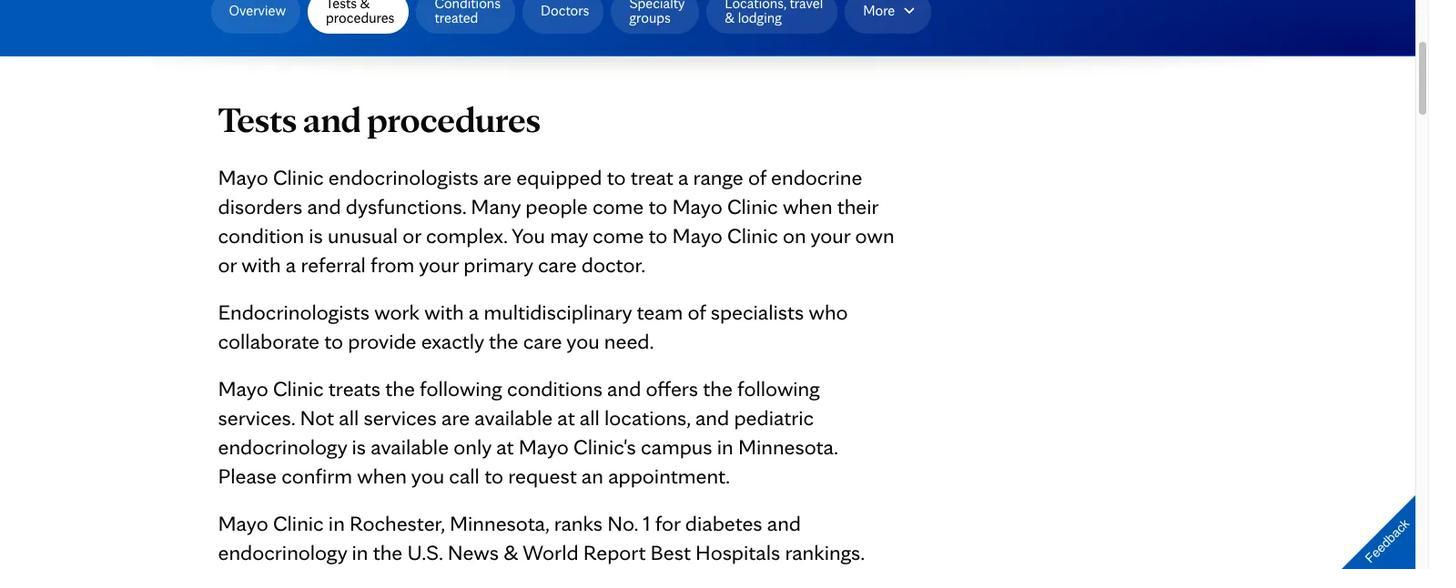 Task type: vqa. For each thing, say whether or not it's contained in the screenshot.
such to the left
no



Task type: locate. For each thing, give the bounding box(es) containing it.
treated link
[[416, 0, 515, 34]]

1 horizontal spatial or
[[403, 222, 421, 249]]

with inside 'mayo clinic endocrinologists are equipped to treat a range of endocrine disorders and dysfunctions. many people come to mayo clinic when their condition is unusual or complex. you may come to mayo clinic on your own or with a referral from your primary care doctor.'
[[242, 251, 281, 278]]

1 vertical spatial with
[[425, 299, 464, 325]]

1 horizontal spatial are
[[483, 164, 512, 190]]

a up exactly on the bottom left
[[469, 299, 479, 325]]

1 horizontal spatial your
[[811, 222, 851, 249]]

the
[[489, 328, 519, 354], [385, 375, 415, 401], [703, 375, 733, 401], [373, 539, 403, 565]]

0 vertical spatial your
[[811, 222, 851, 249]]

a right 'treat'
[[678, 164, 689, 190]]

overview
[[229, 2, 286, 19]]

range
[[693, 164, 744, 190]]

come down 'treat'
[[593, 193, 644, 219]]

and down report
[[613, 568, 647, 569]]

all
[[339, 404, 359, 431], [580, 404, 600, 431]]

endocrinologists
[[218, 299, 370, 325]]

disorders
[[218, 193, 302, 219]]

locations,
[[605, 404, 691, 431]]

of right team
[[688, 299, 706, 325]]

0 vertical spatial with
[[242, 251, 281, 278]]

and up unusual
[[307, 193, 341, 219]]

to inside mayo clinic treats the following conditions and offers the following services. not all services are available at all locations, and pediatric endocrinology is available only at mayo clinic's campus in minnesota. please confirm when you call to request an appointment.
[[484, 462, 503, 489]]

the inside mayo clinic in rochester, minnesota, ranks no. 1 for diabetes and endocrinology in the u.s. news & world report best hospitals rankings. mayo clinic in phoenix/scottsdale, arizona, and mayo clinic in jacksonvill
[[373, 539, 403, 565]]

is down services
[[352, 433, 366, 460]]

you
[[512, 222, 545, 249]]

1 horizontal spatial all
[[580, 404, 600, 431]]

specialists
[[711, 299, 804, 325]]

and inside 'mayo clinic endocrinologists are equipped to treat a range of endocrine disorders and dysfunctions. many people come to mayo clinic when their condition is unusual or complex. you may come to mayo clinic on your own or with a referral from your primary care doctor.'
[[307, 193, 341, 219]]

2 all from the left
[[580, 404, 600, 431]]

following up pediatric
[[737, 375, 820, 401]]

when down endocrine
[[783, 193, 833, 219]]

on
[[783, 222, 806, 249]]

2 vertical spatial a
[[469, 299, 479, 325]]

collaborate
[[218, 328, 320, 354]]

when up rochester,
[[357, 462, 407, 489]]

0 vertical spatial available
[[475, 404, 553, 431]]

0 vertical spatial or
[[403, 222, 421, 249]]

world
[[523, 539, 579, 565]]

0 horizontal spatial &
[[504, 539, 518, 565]]

1 vertical spatial are
[[442, 404, 470, 431]]

are up only
[[442, 404, 470, 431]]

1 vertical spatial care
[[523, 328, 562, 354]]

care
[[538, 251, 577, 278], [523, 328, 562, 354]]

a
[[678, 164, 689, 190], [286, 251, 296, 278], [469, 299, 479, 325]]

& lodging menu item
[[703, 0, 841, 41]]

1 vertical spatial when
[[357, 462, 407, 489]]

0 vertical spatial is
[[309, 222, 323, 249]]

is up referral
[[309, 222, 323, 249]]

1 vertical spatial &
[[504, 539, 518, 565]]

0 vertical spatial you
[[567, 328, 600, 354]]

0 vertical spatial care
[[538, 251, 577, 278]]

for
[[655, 510, 681, 536]]

your
[[811, 222, 851, 249], [419, 251, 459, 278]]

1 horizontal spatial of
[[748, 164, 766, 190]]

1 endocrinology from the top
[[218, 433, 347, 460]]

to
[[607, 164, 626, 190], [649, 193, 668, 219], [649, 222, 668, 249], [324, 328, 343, 354], [484, 462, 503, 489]]

1 vertical spatial endocrinology
[[218, 539, 347, 565]]

1 vertical spatial come
[[593, 222, 644, 249]]

mayo clinic endocrinologists are equipped to treat a range of endocrine disorders and dysfunctions. many people come to mayo clinic when their condition is unusual or complex. you may come to mayo clinic on your own or with a referral from your primary care doctor.
[[218, 164, 895, 278]]

2 endocrinology from the top
[[218, 539, 347, 565]]

1 horizontal spatial when
[[783, 193, 833, 219]]

report
[[583, 539, 646, 565]]

with down condition
[[242, 251, 281, 278]]

mayo
[[218, 164, 268, 190], [672, 193, 723, 219], [672, 222, 723, 249], [218, 375, 268, 401], [519, 433, 569, 460], [218, 510, 268, 536], [218, 568, 268, 569], [652, 568, 702, 569]]

ranks
[[554, 510, 603, 536]]

procedures
[[326, 9, 395, 26], [367, 97, 541, 141]]

available
[[475, 404, 553, 431], [371, 433, 449, 460]]

& down minnesota,
[[504, 539, 518, 565]]

and up locations,
[[607, 375, 641, 401]]

& inside mayo clinic in rochester, minnesota, ranks no. 1 for diabetes and endocrinology in the u.s. news & world report best hospitals rankings. mayo clinic in phoenix/scottsdale, arizona, and mayo clinic in jacksonvill
[[504, 539, 518, 565]]

you inside endocrinologists work with a multidisciplinary team of specialists who collaborate to provide exactly the care you need.
[[567, 328, 600, 354]]

feedback
[[1363, 516, 1412, 566]]

&
[[725, 9, 735, 26], [504, 539, 518, 565]]

0 horizontal spatial or
[[218, 251, 237, 278]]

0 horizontal spatial are
[[442, 404, 470, 431]]

0 vertical spatial &
[[725, 9, 735, 26]]

treated menu item
[[413, 0, 519, 41]]

please
[[218, 462, 277, 489]]

0 horizontal spatial of
[[688, 299, 706, 325]]

0 horizontal spatial all
[[339, 404, 359, 431]]

care down 'may'
[[538, 251, 577, 278]]

multidisciplinary
[[484, 299, 632, 325]]

the down rochester,
[[373, 539, 403, 565]]

a inside endocrinologists work with a multidisciplinary team of specialists who collaborate to provide exactly the care you need.
[[469, 299, 479, 325]]

and right tests on the top left of page
[[303, 97, 361, 141]]

following down exactly on the bottom left
[[420, 375, 502, 401]]

0 vertical spatial are
[[483, 164, 512, 190]]

diabetes
[[685, 510, 763, 536]]

rochester,
[[350, 510, 445, 536]]

endocrinologists work with a multidisciplinary team of specialists who collaborate to provide exactly the care you need.
[[218, 299, 848, 354]]

0 horizontal spatial is
[[309, 222, 323, 249]]

the right exactly on the bottom left
[[489, 328, 519, 354]]

with up exactly on the bottom left
[[425, 299, 464, 325]]

at down conditions
[[557, 404, 575, 431]]

of
[[748, 164, 766, 190], [688, 299, 706, 325]]

an
[[582, 462, 604, 489]]

& lodging
[[725, 9, 782, 26]]

0 horizontal spatial at
[[496, 433, 514, 460]]

0 horizontal spatial following
[[420, 375, 502, 401]]

equipped
[[516, 164, 602, 190]]

you down multidisciplinary
[[567, 328, 600, 354]]

1 horizontal spatial at
[[557, 404, 575, 431]]

care down multidisciplinary
[[523, 328, 562, 354]]

0 vertical spatial of
[[748, 164, 766, 190]]

the up services
[[385, 375, 415, 401]]

a down condition
[[286, 251, 296, 278]]

overview menu item
[[207, 0, 304, 41]]

your down complex.
[[419, 251, 459, 278]]

0 vertical spatial at
[[557, 404, 575, 431]]

0 horizontal spatial your
[[419, 251, 459, 278]]

is inside mayo clinic treats the following conditions and offers the following services. not all services are available at all locations, and pediatric endocrinology is available only at mayo clinic's campus in minnesota. please confirm when you call to request an appointment.
[[352, 433, 366, 460]]

pediatric
[[734, 404, 814, 431]]

come up doctor.
[[593, 222, 644, 249]]

treated
[[435, 9, 478, 26]]

are
[[483, 164, 512, 190], [442, 404, 470, 431]]

provide
[[348, 328, 417, 354]]

doctors
[[541, 2, 589, 19]]

& left the lodging at the right top of the page
[[725, 9, 735, 26]]

not
[[300, 404, 334, 431]]

endocrinology down services.
[[218, 433, 347, 460]]

appointment.
[[608, 462, 730, 489]]

call
[[449, 462, 480, 489]]

1 horizontal spatial &
[[725, 9, 735, 26]]

all up clinic's
[[580, 404, 600, 431]]

with
[[242, 251, 281, 278], [425, 299, 464, 325]]

2 horizontal spatial a
[[678, 164, 689, 190]]

lodging
[[738, 9, 782, 26]]

1 horizontal spatial following
[[737, 375, 820, 401]]

many
[[471, 193, 521, 219]]

menu bar
[[185, 0, 935, 41]]

when
[[783, 193, 833, 219], [357, 462, 407, 489]]

1 horizontal spatial is
[[352, 433, 366, 460]]

you inside mayo clinic treats the following conditions and offers the following services. not all services are available at all locations, and pediatric endocrinology is available only at mayo clinic's campus in minnesota. please confirm when you call to request an appointment.
[[411, 462, 444, 489]]

1 vertical spatial at
[[496, 433, 514, 460]]

with inside endocrinologists work with a multidisciplinary team of specialists who collaborate to provide exactly the care you need.
[[425, 299, 464, 325]]

1 vertical spatial of
[[688, 299, 706, 325]]

1 all from the left
[[339, 404, 359, 431]]

clinic inside mayo clinic treats the following conditions and offers the following services. not all services are available at all locations, and pediatric endocrinology is available only at mayo clinic's campus in minnesota. please confirm when you call to request an appointment.
[[273, 375, 324, 401]]

0 horizontal spatial when
[[357, 462, 407, 489]]

your right on
[[811, 222, 851, 249]]

to inside endocrinologists work with a multidisciplinary team of specialists who collaborate to provide exactly the care you need.
[[324, 328, 343, 354]]

from
[[371, 251, 415, 278]]

care inside endocrinologists work with a multidisciplinary team of specialists who collaborate to provide exactly the care you need.
[[523, 328, 562, 354]]

endocrinology down confirm
[[218, 539, 347, 565]]

1 horizontal spatial a
[[469, 299, 479, 325]]

0 vertical spatial when
[[783, 193, 833, 219]]

and
[[303, 97, 361, 141], [307, 193, 341, 219], [607, 375, 641, 401], [696, 404, 729, 431], [767, 510, 801, 536], [613, 568, 647, 569]]

are up many
[[483, 164, 512, 190]]

of right range
[[748, 164, 766, 190]]

or down dysfunctions.
[[403, 222, 421, 249]]

endocrine
[[771, 164, 862, 190]]

best
[[651, 539, 691, 565]]

minnesota,
[[450, 510, 549, 536]]

1 vertical spatial you
[[411, 462, 444, 489]]

or down condition
[[218, 251, 237, 278]]

1 horizontal spatial with
[[425, 299, 464, 325]]

0 horizontal spatial you
[[411, 462, 444, 489]]

unusual
[[328, 222, 398, 249]]

clinic
[[273, 164, 324, 190], [727, 193, 778, 219], [727, 222, 778, 249], [273, 375, 324, 401], [273, 510, 324, 536], [273, 568, 324, 569], [707, 568, 757, 569]]

0 horizontal spatial available
[[371, 433, 449, 460]]

groups
[[629, 9, 671, 26]]

at
[[557, 404, 575, 431], [496, 433, 514, 460]]

services.
[[218, 404, 295, 431]]

minnesota.
[[738, 433, 838, 460]]

all down treats
[[339, 404, 359, 431]]

available down services
[[371, 433, 449, 460]]

treat
[[631, 164, 673, 190]]

people
[[526, 193, 588, 219]]

1 vertical spatial a
[[286, 251, 296, 278]]

0 horizontal spatial a
[[286, 251, 296, 278]]

of inside 'mayo clinic endocrinologists are equipped to treat a range of endocrine disorders and dysfunctions. many people come to mayo clinic when their condition is unusual or complex. you may come to mayo clinic on your own or with a referral from your primary care doctor.'
[[748, 164, 766, 190]]

0 vertical spatial procedures
[[326, 9, 395, 26]]

you
[[567, 328, 600, 354], [411, 462, 444, 489]]

1 horizontal spatial you
[[567, 328, 600, 354]]

services
[[364, 404, 437, 431]]

news
[[448, 539, 499, 565]]

you left the call
[[411, 462, 444, 489]]

at right only
[[496, 433, 514, 460]]

1 vertical spatial is
[[352, 433, 366, 460]]

0 vertical spatial endocrinology
[[218, 433, 347, 460]]

0 horizontal spatial with
[[242, 251, 281, 278]]

is inside 'mayo clinic endocrinologists are equipped to treat a range of endocrine disorders and dysfunctions. many people come to mayo clinic when their condition is unusual or complex. you may come to mayo clinic on your own or with a referral from your primary care doctor.'
[[309, 222, 323, 249]]

is
[[309, 222, 323, 249], [352, 433, 366, 460]]

following
[[420, 375, 502, 401], [737, 375, 820, 401]]

available up only
[[475, 404, 553, 431]]

come
[[593, 193, 644, 219], [593, 222, 644, 249]]

campus
[[641, 433, 712, 460]]

exactly
[[421, 328, 484, 354]]



Task type: describe. For each thing, give the bounding box(es) containing it.
endocrinology inside mayo clinic in rochester, minnesota, ranks no. 1 for diabetes and endocrinology in the u.s. news & world report best hospitals rankings. mayo clinic in phoenix/scottsdale, arizona, and mayo clinic in jacksonvill
[[218, 539, 347, 565]]

hospitals
[[696, 539, 780, 565]]

arizona,
[[536, 568, 608, 569]]

1 horizontal spatial available
[[475, 404, 553, 431]]

1 vertical spatial procedures
[[367, 97, 541, 141]]

1
[[643, 510, 650, 536]]

primary
[[464, 251, 533, 278]]

tests and procedures
[[218, 97, 541, 141]]

are inside 'mayo clinic endocrinologists are equipped to treat a range of endocrine disorders and dysfunctions. many people come to mayo clinic when their condition is unusual or complex. you may come to mayo clinic on your own or with a referral from your primary care doctor.'
[[483, 164, 512, 190]]

u.s.
[[407, 539, 443, 565]]

when inside mayo clinic treats the following conditions and offers the following services. not all services are available at all locations, and pediatric endocrinology is available only at mayo clinic's campus in minnesota. please confirm when you call to request an appointment.
[[357, 462, 407, 489]]

1 following from the left
[[420, 375, 502, 401]]

when inside 'mayo clinic endocrinologists are equipped to treat a range of endocrine disorders and dysfunctions. many people come to mayo clinic when their condition is unusual or complex. you may come to mayo clinic on your own or with a referral from your primary care doctor.'
[[783, 193, 833, 219]]

of inside endocrinologists work with a multidisciplinary team of specialists who collaborate to provide exactly the care you need.
[[688, 299, 706, 325]]

may
[[550, 222, 588, 249]]

own
[[855, 222, 895, 249]]

1 vertical spatial your
[[419, 251, 459, 278]]

procedures link
[[308, 0, 409, 34]]

more button
[[845, 0, 932, 34]]

groups menu item
[[608, 0, 703, 41]]

their
[[837, 193, 879, 219]]

condition
[[218, 222, 304, 249]]

tests
[[218, 97, 297, 141]]

feedback button
[[1327, 480, 1429, 569]]

care inside 'mayo clinic endocrinologists are equipped to treat a range of endocrine disorders and dysfunctions. many people come to mayo clinic when their condition is unusual or complex. you may come to mayo clinic on your own or with a referral from your primary care doctor.'
[[538, 251, 577, 278]]

clinic's
[[574, 433, 636, 460]]

more
[[863, 2, 895, 19]]

and up rankings.
[[767, 510, 801, 536]]

0 vertical spatial a
[[678, 164, 689, 190]]

endocrinologists
[[329, 164, 479, 190]]

& lodging link
[[707, 0, 838, 34]]

menu bar containing overview
[[185, 0, 935, 41]]

and up campus
[[696, 404, 729, 431]]

treats
[[329, 375, 381, 401]]

1 vertical spatial available
[[371, 433, 449, 460]]

only
[[454, 433, 492, 460]]

& inside & lodging link
[[725, 9, 735, 26]]

complex.
[[426, 222, 508, 249]]

rankings.
[[785, 539, 865, 565]]

the right offers
[[703, 375, 733, 401]]

the inside endocrinologists work with a multidisciplinary team of specialists who collaborate to provide exactly the care you need.
[[489, 328, 519, 354]]

0 vertical spatial come
[[593, 193, 644, 219]]

phoenix/scottsdale,
[[350, 568, 531, 569]]

doctor.
[[582, 251, 646, 278]]

dysfunctions.
[[346, 193, 466, 219]]

who
[[809, 299, 848, 325]]

mayo clinic in rochester, minnesota, ranks no. 1 for diabetes and endocrinology in the u.s. news & world report best hospitals rankings. mayo clinic in phoenix/scottsdale, arizona, and mayo clinic in jacksonvill
[[218, 510, 896, 569]]

1 vertical spatial or
[[218, 251, 237, 278]]

offers
[[646, 375, 698, 401]]

team
[[637, 299, 683, 325]]

conditions
[[507, 375, 603, 401]]

doctors link
[[523, 0, 604, 34]]

are inside mayo clinic treats the following conditions and offers the following services. not all services are available at all locations, and pediatric endocrinology is available only at mayo clinic's campus in minnesota. please confirm when you call to request an appointment.
[[442, 404, 470, 431]]

work
[[374, 299, 420, 325]]

confirm
[[281, 462, 352, 489]]

overview link
[[211, 0, 301, 34]]

in inside mayo clinic treats the following conditions and offers the following services. not all services are available at all locations, and pediatric endocrinology is available only at mayo clinic's campus in minnesota. please confirm when you call to request an appointment.
[[717, 433, 734, 460]]

endocrinology inside mayo clinic treats the following conditions and offers the following services. not all services are available at all locations, and pediatric endocrinology is available only at mayo clinic's campus in minnesota. please confirm when you call to request an appointment.
[[218, 433, 347, 460]]

mayo clinic treats the following conditions and offers the following services. not all services are available at all locations, and pediatric endocrinology is available only at mayo clinic's campus in minnesota. please confirm when you call to request an appointment.
[[218, 375, 838, 489]]

need.
[[604, 328, 654, 354]]

referral
[[301, 251, 366, 278]]

groups link
[[611, 0, 700, 34]]

doctors menu item
[[519, 0, 608, 41]]

no.
[[607, 510, 638, 536]]

2 following from the left
[[737, 375, 820, 401]]

request
[[508, 462, 577, 489]]



